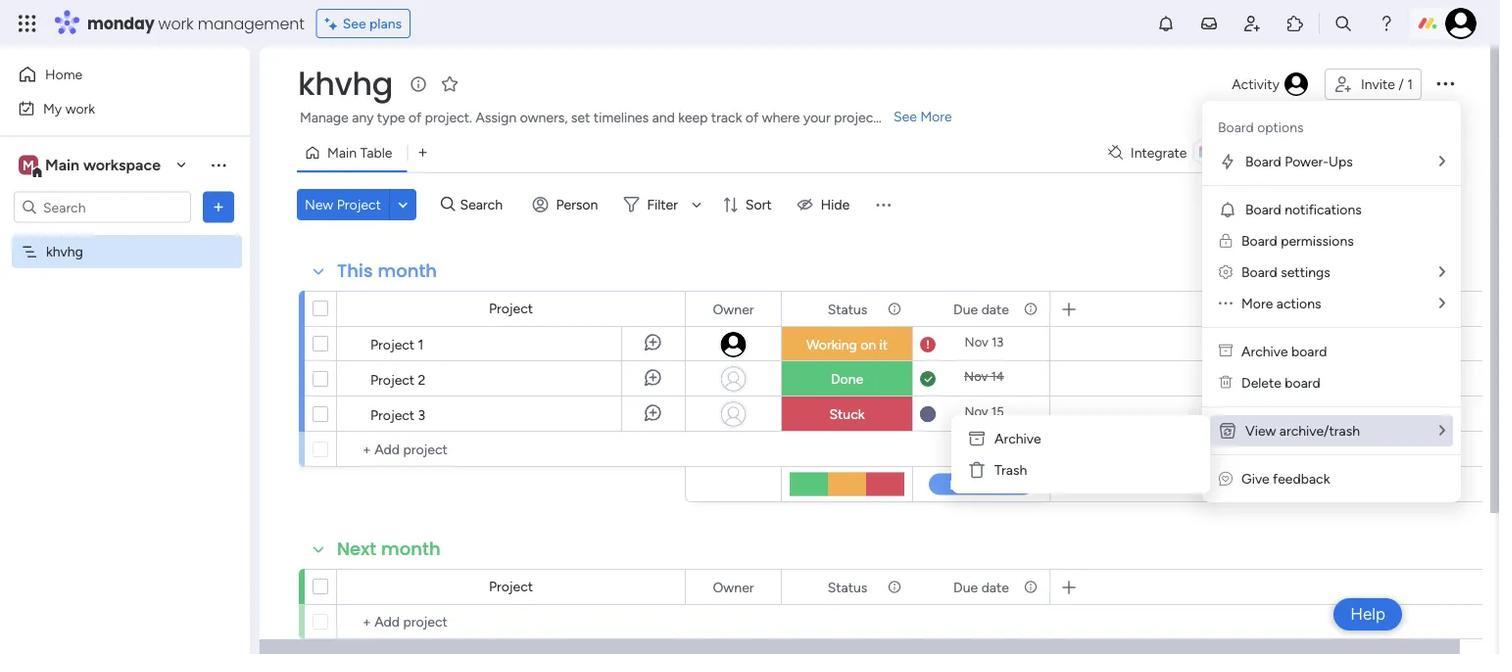 Task type: vqa. For each thing, say whether or not it's contained in the screenshot.
the region
no



Task type: describe. For each thing, give the bounding box(es) containing it.
notifications image
[[1156, 14, 1176, 33]]

menu containing board options
[[1202, 101, 1461, 503]]

assign
[[476, 109, 517, 126]]

board power-ups image
[[1218, 152, 1238, 171]]

status field for column information image corresponding to status
[[823, 577, 872, 598]]

select product image
[[18, 14, 37, 33]]

where
[[762, 109, 800, 126]]

1 vertical spatial more
[[1241, 295, 1273, 312]]

2 status from the top
[[828, 579, 867, 596]]

2
[[418, 371, 426, 388]]

main table
[[327, 145, 392, 161]]

actions
[[1276, 295, 1321, 312]]

work for monday
[[158, 12, 194, 34]]

1 vertical spatial 1
[[418, 336, 424, 353]]

options
[[1257, 119, 1304, 136]]

Search field
[[455, 191, 514, 219]]

board power-ups
[[1245, 153, 1353, 170]]

nov 14
[[964, 369, 1004, 385]]

delete
[[1241, 375, 1282, 391]]

this
[[337, 259, 373, 284]]

1 inside button
[[1407, 76, 1413, 93]]

track
[[711, 109, 742, 126]]

workspace
[[83, 156, 161, 174]]

board notifications
[[1245, 201, 1362, 218]]

main for main workspace
[[45, 156, 79, 174]]

project 3
[[370, 407, 425, 423]]

new
[[305, 196, 333, 213]]

nov for nov 14
[[964, 369, 988, 385]]

m
[[23, 157, 34, 173]]

archive board
[[1241, 343, 1327, 360]]

month for this month
[[378, 259, 437, 284]]

give feedback
[[1241, 471, 1330, 487]]

hide button
[[789, 189, 862, 220]]

1 horizontal spatial khvhg
[[298, 62, 393, 106]]

column information image for status
[[887, 580, 902, 595]]

khvhg inside khvhg list box
[[46, 243, 83, 260]]

board for board notifications
[[1245, 201, 1281, 218]]

activity button
[[1224, 69, 1317, 100]]

1 due date field from the top
[[949, 298, 1014, 320]]

date for first due date field from the bottom
[[981, 579, 1009, 596]]

khvhg list box
[[0, 231, 250, 533]]

permissions
[[1281, 233, 1354, 249]]

see more link
[[892, 107, 954, 126]]

timelines
[[594, 109, 649, 126]]

owner for first owner field
[[713, 301, 754, 317]]

project 2
[[370, 371, 426, 388]]

manage
[[300, 109, 349, 126]]

stuck
[[829, 406, 865, 423]]

next
[[337, 537, 376, 562]]

nov for nov 15
[[965, 404, 988, 420]]

table
[[360, 145, 392, 161]]

nov for nov 13
[[965, 335, 988, 350]]

see plans button
[[316, 9, 411, 38]]

This month field
[[332, 259, 442, 284]]

board for board permissions
[[1241, 233, 1277, 249]]

board for delete board
[[1285, 375, 1321, 391]]

v2 user feedback image
[[1219, 471, 1233, 487]]

14
[[991, 369, 1004, 385]]

set
[[571, 109, 590, 126]]

and
[[652, 109, 675, 126]]

apps image
[[1286, 14, 1305, 33]]

archive for archive board
[[1241, 343, 1288, 360]]

column information image for due date
[[1023, 301, 1039, 317]]

owner for second owner field from the top
[[713, 579, 754, 596]]

power-
[[1285, 153, 1329, 170]]

board permissions
[[1241, 233, 1354, 249]]

done
[[831, 371, 863, 388]]

your
[[803, 109, 831, 126]]

khvhg field
[[293, 62, 398, 106]]

any
[[352, 109, 374, 126]]

help button
[[1334, 599, 1402, 631]]

add view image
[[419, 146, 427, 160]]

list arrow image
[[1439, 154, 1445, 169]]

help image
[[1377, 14, 1396, 33]]

options image
[[209, 197, 228, 217]]

activity
[[1232, 76, 1280, 93]]

next month
[[337, 537, 441, 562]]

nov 15
[[965, 404, 1004, 420]]

board options
[[1218, 119, 1304, 136]]

/
[[1399, 76, 1404, 93]]

board for board options
[[1218, 119, 1254, 136]]

invite
[[1361, 76, 1395, 93]]

date for 1st due date field
[[981, 301, 1009, 317]]

list arrow image for view archive/trash
[[1439, 424, 1445, 438]]

add to favorites image
[[440, 74, 459, 94]]

more dots image
[[1219, 295, 1233, 312]]

sort button
[[714, 189, 784, 220]]

project
[[834, 109, 878, 126]]

on
[[860, 337, 876, 353]]

15
[[991, 404, 1004, 420]]

month for next month
[[381, 537, 441, 562]]

filter
[[647, 196, 678, 213]]

dapulse integrations image
[[1108, 146, 1123, 160]]

main for main table
[[327, 145, 357, 161]]

filter button
[[616, 189, 708, 220]]

inbox image
[[1199, 14, 1219, 33]]

stands.
[[882, 109, 925, 126]]

1 owner field from the top
[[708, 298, 759, 320]]

invite members image
[[1242, 14, 1262, 33]]

see more
[[894, 108, 952, 125]]

person button
[[525, 189, 610, 220]]

v2 search image
[[441, 194, 455, 216]]

automate
[[1335, 145, 1396, 161]]

home
[[45, 66, 82, 83]]

monday work management
[[87, 12, 304, 34]]

my work
[[43, 100, 95, 117]]

plans
[[369, 15, 402, 32]]

working
[[806, 337, 857, 353]]

see plans
[[343, 15, 402, 32]]

my work button
[[12, 93, 211, 124]]

person
[[556, 196, 598, 213]]



Task type: locate. For each thing, give the bounding box(es) containing it.
Search in workspace field
[[41, 196, 164, 219]]

status field for this month's column information icon
[[823, 298, 872, 320]]

0 vertical spatial khvhg
[[298, 62, 393, 106]]

1 vertical spatial work
[[65, 100, 95, 117]]

column information image
[[887, 301, 902, 317], [1023, 580, 1039, 595]]

of right track
[[746, 109, 759, 126]]

manage any type of project. assign owners, set timelines and keep track of where your project stands.
[[300, 109, 925, 126]]

2 status field from the top
[[823, 577, 872, 598]]

monday
[[87, 12, 154, 34]]

0 vertical spatial owner field
[[708, 298, 759, 320]]

1 of from the left
[[409, 109, 422, 126]]

v2 done deadline image
[[920, 370, 936, 389]]

archive/trash
[[1279, 423, 1360, 439]]

option
[[0, 234, 250, 238]]

work right my at the top
[[65, 100, 95, 117]]

1 status from the top
[[828, 301, 867, 317]]

board down board options
[[1245, 153, 1281, 170]]

project inside button
[[337, 196, 381, 213]]

board notifications image
[[1218, 200, 1238, 219]]

notifications
[[1285, 201, 1362, 218]]

invite / 1 button
[[1325, 69, 1422, 100]]

hide
[[821, 196, 850, 213]]

main table button
[[297, 137, 407, 169]]

nov 13
[[965, 335, 1004, 350]]

view archive/trash image
[[1218, 421, 1238, 441]]

0 vertical spatial board
[[1291, 343, 1327, 360]]

1 horizontal spatial of
[[746, 109, 759, 126]]

main right workspace image on the top of the page
[[45, 156, 79, 174]]

list arrow image for board settings
[[1439, 265, 1445, 279]]

1 status field from the top
[[823, 298, 872, 320]]

keep
[[678, 109, 708, 126]]

main inside "button"
[[327, 145, 357, 161]]

3 nov from the top
[[965, 404, 988, 420]]

board right board notifications icon
[[1245, 201, 1281, 218]]

0 horizontal spatial more
[[920, 108, 952, 125]]

2 due date from the top
[[953, 579, 1009, 596]]

board down archive board
[[1285, 375, 1321, 391]]

menu
[[1202, 101, 1461, 503]]

1 vertical spatial date
[[981, 579, 1009, 596]]

gary orlando image
[[1445, 8, 1477, 39]]

0 vertical spatial more
[[920, 108, 952, 125]]

my
[[43, 100, 62, 117]]

it
[[879, 337, 888, 353]]

0 vertical spatial due
[[953, 301, 978, 317]]

trash image
[[967, 461, 987, 480]]

2 list arrow image from the top
[[1439, 296, 1445, 311]]

3
[[418, 407, 425, 423]]

1 due from the top
[[953, 301, 978, 317]]

Status field
[[823, 298, 872, 320], [823, 577, 872, 598]]

list arrow image for more actions
[[1439, 296, 1445, 311]]

1 horizontal spatial 1
[[1407, 76, 1413, 93]]

dapulse admin menu image
[[1219, 264, 1233, 281]]

ups
[[1329, 153, 1353, 170]]

trash
[[995, 462, 1027, 479]]

work inside button
[[65, 100, 95, 117]]

1 vertical spatial column information image
[[1023, 580, 1039, 595]]

see
[[343, 15, 366, 32], [894, 108, 917, 125]]

1 vertical spatial due date field
[[949, 577, 1014, 598]]

1 horizontal spatial work
[[158, 12, 194, 34]]

1
[[1407, 76, 1413, 93], [418, 336, 424, 353]]

workspace image
[[19, 154, 38, 176]]

see inside button
[[343, 15, 366, 32]]

1 vertical spatial due date
[[953, 579, 1009, 596]]

help
[[1350, 605, 1385, 625]]

nov left 14
[[964, 369, 988, 385]]

2 date from the top
[[981, 579, 1009, 596]]

board for board power-ups
[[1245, 153, 1281, 170]]

more actions
[[1241, 295, 1321, 312]]

main inside workspace selection element
[[45, 156, 79, 174]]

nov left 15
[[965, 404, 988, 420]]

new project button
[[297, 189, 389, 220]]

1 vertical spatial owner
[[713, 579, 754, 596]]

1 list arrow image from the top
[[1439, 265, 1445, 279]]

1 vertical spatial status field
[[823, 577, 872, 598]]

see for see more
[[894, 108, 917, 125]]

this month
[[337, 259, 437, 284]]

owner
[[713, 301, 754, 317], [713, 579, 754, 596]]

0 vertical spatial status field
[[823, 298, 872, 320]]

khvhg up any
[[298, 62, 393, 106]]

workspace options image
[[209, 155, 228, 175]]

board up delete board
[[1291, 343, 1327, 360]]

feedback
[[1273, 471, 1330, 487]]

column information image
[[1023, 301, 1039, 317], [887, 580, 902, 595]]

project
[[337, 196, 381, 213], [489, 300, 533, 317], [370, 336, 415, 353], [370, 371, 415, 388], [370, 407, 415, 423], [489, 579, 533, 595]]

nov left 13
[[965, 335, 988, 350]]

1 vertical spatial status
[[828, 579, 867, 596]]

2 due from the top
[[953, 579, 978, 596]]

new project
[[305, 196, 381, 213]]

khvhg
[[298, 62, 393, 106], [46, 243, 83, 260]]

main
[[327, 145, 357, 161], [45, 156, 79, 174]]

0 horizontal spatial 1
[[418, 336, 424, 353]]

board for board settings
[[1241, 264, 1277, 281]]

work for my
[[65, 100, 95, 117]]

archive image
[[967, 429, 987, 449]]

main workspace
[[45, 156, 161, 174]]

see for see plans
[[343, 15, 366, 32]]

Next month field
[[332, 537, 446, 562]]

13
[[992, 335, 1004, 350]]

0 horizontal spatial column information image
[[887, 301, 902, 317]]

0 horizontal spatial main
[[45, 156, 79, 174]]

more right more dots image
[[1241, 295, 1273, 312]]

0 horizontal spatial work
[[65, 100, 95, 117]]

0 vertical spatial owner
[[713, 301, 754, 317]]

0 vertical spatial status
[[828, 301, 867, 317]]

0 vertical spatial due date field
[[949, 298, 1014, 320]]

board
[[1218, 119, 1254, 136], [1245, 153, 1281, 170], [1245, 201, 1281, 218], [1241, 233, 1277, 249], [1241, 264, 1277, 281]]

1 up 2
[[418, 336, 424, 353]]

1 vertical spatial due
[[953, 579, 978, 596]]

workspace selection element
[[19, 153, 164, 179]]

autopilot image
[[1310, 139, 1327, 164]]

owners,
[[520, 109, 568, 126]]

0 vertical spatial date
[[981, 301, 1009, 317]]

1 horizontal spatial column information image
[[1023, 580, 1039, 595]]

v2 overdue deadline image
[[920, 336, 936, 354]]

0 horizontal spatial column information image
[[887, 580, 902, 595]]

see right project
[[894, 108, 917, 125]]

2 vertical spatial nov
[[965, 404, 988, 420]]

board
[[1291, 343, 1327, 360], [1285, 375, 1321, 391]]

v2 permission outline image
[[1220, 233, 1232, 249]]

archive for archive
[[995, 431, 1041, 447]]

1 nov from the top
[[965, 335, 988, 350]]

main left table
[[327, 145, 357, 161]]

1 owner from the top
[[713, 301, 754, 317]]

arrow down image
[[685, 193, 708, 217]]

0 horizontal spatial of
[[409, 109, 422, 126]]

board for archive board
[[1291, 343, 1327, 360]]

2 of from the left
[[746, 109, 759, 126]]

+ Add project text field
[[347, 610, 676, 634]]

work
[[158, 12, 194, 34], [65, 100, 95, 117]]

1 vertical spatial list arrow image
[[1439, 296, 1445, 311]]

0 horizontal spatial khvhg
[[46, 243, 83, 260]]

0 vertical spatial 1
[[1407, 76, 1413, 93]]

column information image for this month
[[887, 301, 902, 317]]

sort
[[746, 196, 772, 213]]

give
[[1241, 471, 1270, 487]]

1 date from the top
[[981, 301, 1009, 317]]

settings
[[1281, 264, 1330, 281]]

1 vertical spatial khvhg
[[46, 243, 83, 260]]

1 vertical spatial archive
[[995, 431, 1041, 447]]

2 owner from the top
[[713, 579, 754, 596]]

1 vertical spatial see
[[894, 108, 917, 125]]

0 vertical spatial due date
[[953, 301, 1009, 317]]

integrate
[[1131, 145, 1187, 161]]

menu image
[[873, 195, 893, 215]]

month right next
[[381, 537, 441, 562]]

more right project
[[920, 108, 952, 125]]

+ Add project text field
[[347, 438, 676, 461]]

1 horizontal spatial see
[[894, 108, 917, 125]]

2 nov from the top
[[964, 369, 988, 385]]

status
[[828, 301, 867, 317], [828, 579, 867, 596]]

2 owner field from the top
[[708, 577, 759, 598]]

0 vertical spatial see
[[343, 15, 366, 32]]

0 vertical spatial list arrow image
[[1439, 265, 1445, 279]]

of
[[409, 109, 422, 126], [746, 109, 759, 126]]

khvhg down search in workspace field
[[46, 243, 83, 260]]

type
[[377, 109, 405, 126]]

project.
[[425, 109, 472, 126]]

0 vertical spatial column information image
[[1023, 301, 1039, 317]]

dapulse archived image
[[1219, 343, 1233, 360]]

archive up 'delete'
[[1241, 343, 1288, 360]]

0 vertical spatial work
[[158, 12, 194, 34]]

0 horizontal spatial see
[[343, 15, 366, 32]]

collapse board header image
[[1440, 145, 1456, 161]]

2 due date field from the top
[[949, 577, 1014, 598]]

more
[[920, 108, 952, 125], [1241, 295, 1273, 312]]

2 vertical spatial list arrow image
[[1439, 424, 1445, 438]]

search everything image
[[1334, 14, 1353, 33]]

0 vertical spatial month
[[378, 259, 437, 284]]

management
[[198, 12, 304, 34]]

1 horizontal spatial more
[[1241, 295, 1273, 312]]

show board description image
[[407, 74, 430, 94]]

column information image for next month
[[1023, 580, 1039, 595]]

invite / 1
[[1361, 76, 1413, 93]]

options image
[[1433, 71, 1457, 95]]

list arrow image
[[1439, 265, 1445, 279], [1439, 296, 1445, 311], [1439, 424, 1445, 438]]

work right monday
[[158, 12, 194, 34]]

board right 'v2 permission outline' icon
[[1241, 233, 1277, 249]]

angle down image
[[398, 197, 408, 212]]

due date
[[953, 301, 1009, 317], [953, 579, 1009, 596]]

view
[[1245, 423, 1276, 439]]

home button
[[12, 59, 211, 90]]

Owner field
[[708, 298, 759, 320], [708, 577, 759, 598]]

delete board
[[1241, 375, 1321, 391]]

0 horizontal spatial archive
[[995, 431, 1041, 447]]

of right type
[[409, 109, 422, 126]]

nov
[[965, 335, 988, 350], [964, 369, 988, 385], [965, 404, 988, 420]]

Due date field
[[949, 298, 1014, 320], [949, 577, 1014, 598]]

0 vertical spatial nov
[[965, 335, 988, 350]]

1 vertical spatial board
[[1285, 375, 1321, 391]]

month right this
[[378, 259, 437, 284]]

1 horizontal spatial column information image
[[1023, 301, 1039, 317]]

date
[[981, 301, 1009, 317], [981, 579, 1009, 596]]

1 right /
[[1407, 76, 1413, 93]]

v2 delete line image
[[1219, 375, 1233, 391]]

1 horizontal spatial archive
[[1241, 343, 1288, 360]]

board settings
[[1241, 264, 1330, 281]]

archive up trash
[[995, 431, 1041, 447]]

board right the dapulse admin menu image
[[1241, 264, 1277, 281]]

project 1
[[370, 336, 424, 353]]

month
[[378, 259, 437, 284], [381, 537, 441, 562]]

board up the board power-ups "image"
[[1218, 119, 1254, 136]]

view archive/trash
[[1245, 423, 1360, 439]]

archive
[[1241, 343, 1288, 360], [995, 431, 1041, 447]]

1 vertical spatial column information image
[[887, 580, 902, 595]]

working on it
[[806, 337, 888, 353]]

1 horizontal spatial main
[[327, 145, 357, 161]]

1 vertical spatial owner field
[[708, 577, 759, 598]]

1 due date from the top
[[953, 301, 1009, 317]]

3 list arrow image from the top
[[1439, 424, 1445, 438]]

0 vertical spatial archive
[[1241, 343, 1288, 360]]

1 vertical spatial month
[[381, 537, 441, 562]]

see left "plans" in the top of the page
[[343, 15, 366, 32]]

0 vertical spatial column information image
[[887, 301, 902, 317]]

1 vertical spatial nov
[[964, 369, 988, 385]]



